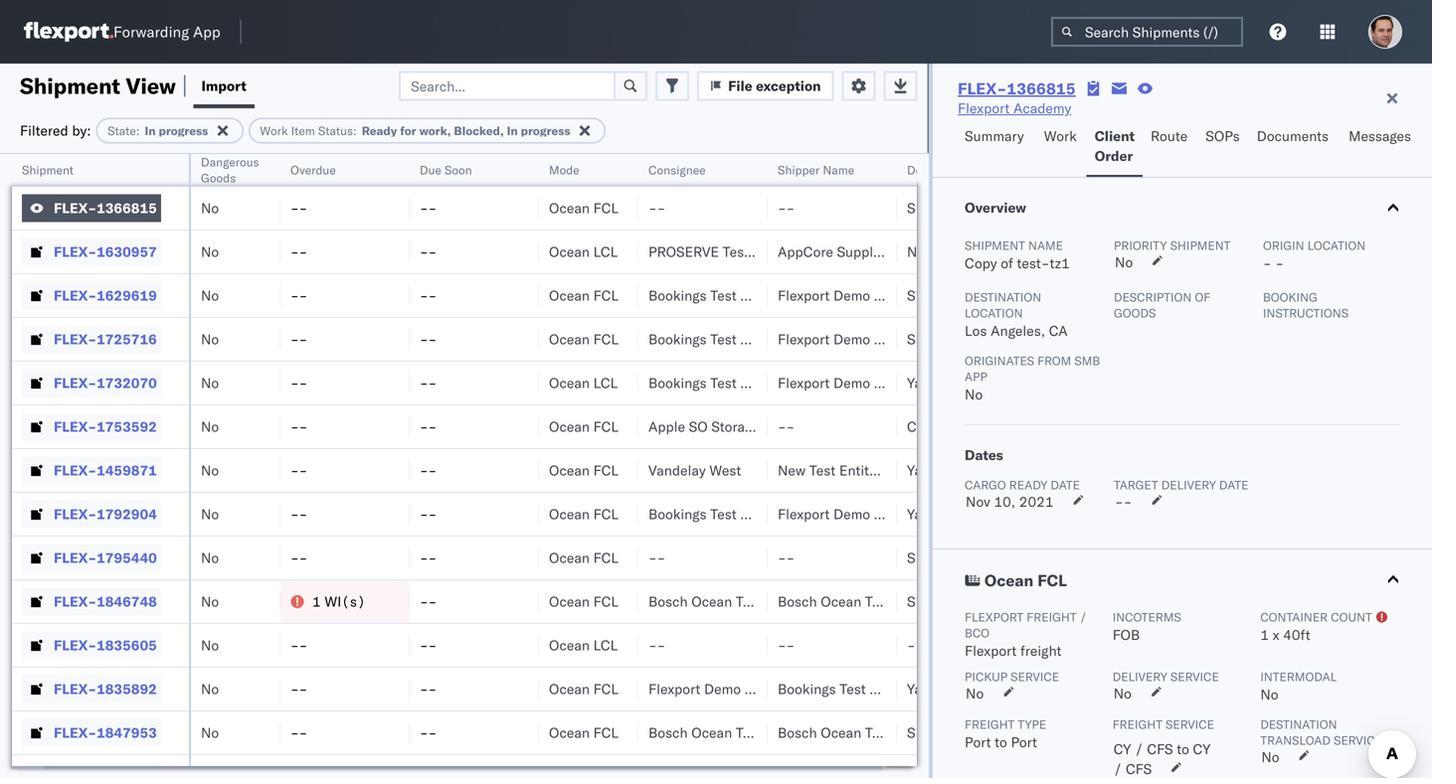 Task type: describe. For each thing, give the bounding box(es) containing it.
service for pickup service
[[1011, 670, 1060, 685]]

delivery
[[1113, 670, 1168, 685]]

service inside destination transload service
[[1334, 734, 1383, 749]]

shanghai, china for flex-1795440
[[907, 550, 1011, 567]]

flex-1835892
[[54, 681, 157, 698]]

ocean fcl for flex-1835892
[[549, 681, 619, 698]]

flex- for flex-1835605 button
[[54, 637, 97, 655]]

from
[[1038, 354, 1072, 369]]

exception
[[756, 77, 821, 95]]

/ inside flexport freight / bco flexport freight
[[1080, 610, 1087, 625]]

1 wi(s)
[[312, 593, 366, 611]]

delivery
[[1162, 478, 1216, 493]]

flex-1366815 button
[[22, 194, 161, 222]]

storage
[[711, 418, 760, 436]]

proserve test account
[[649, 243, 805, 261]]

copy
[[965, 255, 997, 272]]

china for flex-1725716
[[974, 331, 1011, 348]]

name for shipper name
[[823, 163, 855, 178]]

cy / cfs to cy / cfs
[[1114, 741, 1211, 778]]

shipper name button
[[768, 158, 877, 178]]

flex-1835605
[[54, 637, 157, 655]]

fob
[[1113, 627, 1140, 644]]

use)
[[827, 418, 863, 436]]

ocean for 1795440
[[549, 550, 590, 567]]

for
[[400, 123, 416, 138]]

service
[[1166, 718, 1215, 733]]

nov
[[966, 493, 991, 511]]

Search... text field
[[399, 71, 616, 101]]

flexport demo shipper co. for 1725716
[[778, 331, 946, 348]]

ocean for 1847953
[[549, 725, 590, 742]]

by:
[[72, 122, 91, 139]]

bookings test consignee for flex-1732070
[[649, 375, 807, 392]]

consignee for flex-1792904
[[740, 506, 807, 523]]

flex-1835605 button
[[22, 632, 161, 660]]

consignee inside button
[[649, 163, 706, 178]]

4 resize handle column header from the left
[[515, 154, 539, 779]]

2 progress from the left
[[521, 123, 570, 138]]

chennai
[[907, 418, 960, 436]]

ocean fcl inside button
[[985, 571, 1067, 591]]

bookings for flex-1629619
[[649, 287, 707, 304]]

ready
[[1009, 478, 1048, 493]]

2021
[[1019, 493, 1054, 511]]

yantian for flex-1835892
[[907, 681, 954, 698]]

port down pickup
[[965, 734, 991, 752]]

overview button
[[933, 178, 1432, 238]]

1846748
[[97, 593, 157, 611]]

incoterms
[[1113, 610, 1182, 625]]

work,
[[419, 123, 451, 138]]

flexport demo shipper co. for 1792904
[[778, 506, 946, 523]]

shanghai, china for flex-1725716
[[907, 331, 1011, 348]]

Search Shipments (/) text field
[[1051, 17, 1243, 47]]

client order
[[1095, 127, 1135, 165]]

flex- for flex-1753592 button
[[54, 418, 97, 436]]

demo for 1792904
[[834, 506, 871, 523]]

sops
[[1206, 127, 1240, 145]]

appcore
[[778, 243, 833, 261]]

bookings for flex-1792904
[[649, 506, 707, 523]]

so
[[689, 418, 708, 436]]

china for flex-1795440
[[974, 550, 1011, 567]]

2 : from the left
[[353, 123, 357, 138]]

fcl for flex-1366815
[[594, 199, 619, 217]]

flex- for the flex-1795440 button
[[54, 550, 97, 567]]

dangerous
[[201, 155, 259, 170]]

originates
[[965, 354, 1035, 369]]

sheva,
[[951, 243, 993, 261]]

shipper for flex-1792904
[[874, 506, 923, 523]]

apple
[[649, 418, 685, 436]]

flex-1366815 inside button
[[54, 199, 157, 217]]

flexport demo shipper co. for 1629619
[[778, 287, 946, 304]]

flex- for flex-1847953 button
[[54, 725, 97, 742]]

demo for 1732070
[[834, 375, 871, 392]]

shipper for flex-1732070
[[874, 375, 923, 392]]

flex-1459871
[[54, 462, 157, 479]]

flexport freight / bco flexport freight
[[965, 610, 1087, 660]]

1 for 1 x 40ft
[[1261, 627, 1269, 644]]

flex- for flex-1792904 button
[[54, 506, 97, 523]]

co. for 1725716
[[927, 331, 946, 348]]

status
[[318, 123, 353, 138]]

bookings for flex-1725716
[[649, 331, 707, 348]]

demo for 1725716
[[834, 331, 871, 348]]

3 resize handle column header from the left
[[386, 154, 410, 779]]

vandelay
[[649, 462, 706, 479]]

flex-1732070
[[54, 375, 157, 392]]

lcl for -
[[594, 637, 618, 655]]

flex-1459871 button
[[22, 457, 161, 485]]

china for flex-1629619
[[974, 287, 1011, 304]]

1 vertical spatial cfs
[[1126, 761, 1152, 778]]

flex-1753592 button
[[22, 413, 161, 441]]

proserve
[[649, 243, 719, 261]]

to for port
[[995, 734, 1008, 752]]

nov 10, 2021
[[966, 493, 1054, 511]]

1847953
[[97, 725, 157, 742]]

not
[[796, 418, 824, 436]]

flex-1725716
[[54, 331, 157, 348]]

ready
[[362, 123, 397, 138]]

messages
[[1349, 127, 1412, 145]]

flex-1847953 button
[[22, 720, 161, 748]]

type
[[1018, 718, 1047, 733]]

flex-1366815 link
[[958, 79, 1076, 98]]

1 in from the left
[[145, 123, 156, 138]]

fcl for flex-1846748
[[594, 593, 619, 611]]

booking
[[1263, 290, 1318, 305]]

import
[[201, 77, 246, 95]]

app inside originates from smb app no
[[965, 370, 988, 384]]

x
[[1273, 627, 1280, 644]]

item
[[291, 123, 315, 138]]

flex-1846748
[[54, 593, 157, 611]]

delivery service
[[1113, 670, 1219, 685]]

new
[[778, 462, 806, 479]]

forwarding
[[113, 22, 189, 41]]

freight type port to port
[[965, 718, 1047, 752]]

ocean for 1835605
[[549, 637, 590, 655]]

1835892
[[97, 681, 157, 698]]

flex-1753592
[[54, 418, 157, 436]]

blocked,
[[454, 123, 504, 138]]

account
[[753, 243, 805, 261]]

resize handle column header for shipper name button
[[873, 154, 897, 779]]

incoterms fob
[[1113, 610, 1182, 644]]

no inside originates from smb app no
[[965, 386, 983, 403]]

work for work
[[1044, 127, 1077, 145]]

departure port button
[[897, 158, 1007, 178]]

priority shipment
[[1114, 238, 1231, 253]]

ocean for 1753592
[[549, 418, 590, 436]]

wi(s)
[[325, 593, 366, 611]]

flex-1792904
[[54, 506, 157, 523]]

fcl inside button
[[1038, 571, 1067, 591]]

co. for 1792904
[[927, 506, 946, 523]]

flex- for flex-1366815 button
[[54, 199, 97, 217]]

freight for freight type port to port
[[965, 718, 1015, 733]]

goods
[[201, 171, 236, 186]]

flex- for flex-1835892 button
[[54, 681, 97, 698]]

ocean fcl for flex-1629619
[[549, 287, 619, 304]]

ocean lcl for bookings test consignee
[[549, 375, 618, 392]]

china for flex-1366815
[[974, 199, 1011, 217]]

0 vertical spatial freight
[[1027, 610, 1077, 625]]

destination location los angeles, ca
[[965, 290, 1068, 340]]

ocean fcl for flex-1792904
[[549, 506, 619, 523]]

co. for 1629619
[[927, 287, 946, 304]]

shanghai, for flex-1629619
[[907, 287, 971, 304]]

location for angeles,
[[965, 306, 1023, 321]]

pickup
[[965, 670, 1008, 685]]

location for -
[[1308, 238, 1366, 253]]

ocean for 1459871
[[549, 462, 590, 479]]

lcl for proserve
[[594, 243, 618, 261]]

flex- for flex-1629619 "button"
[[54, 287, 97, 304]]

ocean fcl for flex-1725716
[[549, 331, 619, 348]]

1 x 40ft
[[1261, 627, 1311, 644]]

ocean for 1629619
[[549, 287, 590, 304]]

supply
[[837, 243, 880, 261]]

lcl for bookings
[[594, 375, 618, 392]]

fcl for flex-1725716
[[594, 331, 619, 348]]



Task type: locate. For each thing, give the bounding box(es) containing it.
flex-1846748 button
[[22, 588, 161, 616]]

shipment name copy of test-tz1
[[965, 238, 1070, 272]]

port inside button
[[965, 163, 987, 178]]

shanghai, down pickup
[[907, 725, 971, 742]]

1 shanghai, china from the top
[[907, 199, 1011, 217]]

flex-1630957
[[54, 243, 157, 261]]

yantian for flex-1792904
[[907, 506, 954, 523]]

1366815 inside flex-1366815 button
[[97, 199, 157, 217]]

bookings test consignee for flex-1725716
[[649, 331, 807, 348]]

5 resize handle column header from the left
[[615, 154, 639, 779]]

shanghai, down departure
[[907, 199, 971, 217]]

1 horizontal spatial flex-1366815
[[958, 79, 1076, 98]]

1 vertical spatial of
[[1195, 290, 1211, 305]]

1 vertical spatial ocean lcl
[[549, 375, 618, 392]]

1 horizontal spatial of
[[1195, 290, 1211, 305]]

flex- down flex-1629619 "button"
[[54, 331, 97, 348]]

to for cy
[[1177, 741, 1190, 759]]

1 vertical spatial flex-1366815
[[54, 199, 157, 217]]

filtered
[[20, 122, 68, 139]]

1 left wi(s) at the bottom left
[[312, 593, 321, 611]]

1 progress from the left
[[159, 123, 208, 138]]

shanghai, china down 'copy' on the right top of the page
[[907, 287, 1011, 304]]

mode
[[549, 163, 580, 178]]

china down 'copy' on the right top of the page
[[974, 287, 1011, 304]]

bookings test consignee for flex-1629619
[[649, 287, 807, 304]]

cfs
[[1147, 741, 1173, 759], [1126, 761, 1152, 778]]

1792904
[[97, 506, 157, 523]]

flex- down flex-1732070 button on the left of page
[[54, 418, 97, 436]]

freight left "type"
[[965, 718, 1015, 733]]

work item status : ready for work, blocked, in progress
[[260, 123, 570, 138]]

1 horizontal spatial freight
[[1113, 718, 1163, 733]]

dangerous goods button
[[191, 150, 273, 186]]

shipment inside button
[[22, 163, 74, 178]]

1 horizontal spatial location
[[1308, 238, 1366, 253]]

consignee for flex-1629619
[[740, 287, 807, 304]]

shipment for shipment
[[22, 163, 74, 178]]

1 vertical spatial /
[[1135, 741, 1144, 759]]

china up originates
[[974, 331, 1011, 348]]

fcl for flex-1795440
[[594, 550, 619, 567]]

destination for los
[[965, 290, 1042, 305]]

no inside intermodal no
[[1261, 686, 1279, 704]]

of inside shipment name copy of test-tz1
[[1001, 255, 1014, 272]]

1 shanghai, from the top
[[907, 199, 971, 217]]

fcl for flex-1792904
[[594, 506, 619, 523]]

date for nov 10, 2021
[[1051, 478, 1080, 493]]

name up test- on the right top of the page
[[1029, 238, 1063, 253]]

location inside destination location los angeles, ca
[[965, 306, 1023, 321]]

0 horizontal spatial work
[[260, 123, 288, 138]]

of
[[1001, 255, 1014, 272], [1195, 290, 1211, 305]]

cargo ready date
[[965, 478, 1080, 493]]

: left ready
[[353, 123, 357, 138]]

shipment view
[[20, 72, 176, 99]]

file
[[728, 77, 753, 95]]

count
[[1331, 610, 1373, 625]]

ocean fcl button
[[933, 550, 1432, 610]]

1 cy from the left
[[1114, 741, 1132, 759]]

1 horizontal spatial 1366815
[[1007, 79, 1076, 98]]

0 horizontal spatial :
[[136, 123, 140, 138]]

intermodal no
[[1261, 670, 1337, 704]]

shipment up by:
[[20, 72, 120, 99]]

2 vertical spatial shipment
[[965, 238, 1026, 253]]

port down summary
[[965, 163, 987, 178]]

location up los
[[965, 306, 1023, 321]]

5 shanghai, from the top
[[907, 725, 971, 742]]

of right 'copy' on the right top of the page
[[1001, 255, 1014, 272]]

shenzhen,
[[907, 593, 974, 611]]

3 shanghai, from the top
[[907, 331, 971, 348]]

destination
[[965, 290, 1042, 305], [1261, 718, 1338, 733]]

2 shanghai, from the top
[[907, 287, 971, 304]]

1 lcl from the top
[[594, 243, 618, 261]]

yantian up chennai
[[907, 375, 954, 392]]

ocean for 1630957
[[549, 243, 590, 261]]

instructions
[[1263, 306, 1349, 321]]

china up shenzhen, china
[[974, 550, 1011, 567]]

yantian left pickup
[[907, 681, 954, 698]]

2 lcl from the top
[[594, 375, 618, 392]]

fcl for flex-1459871
[[594, 462, 619, 479]]

shanghai, for flex-1795440
[[907, 550, 971, 567]]

ocean for 1835892
[[549, 681, 590, 698]]

1 horizontal spatial :
[[353, 123, 357, 138]]

0 vertical spatial shipment
[[20, 72, 120, 99]]

0 vertical spatial location
[[1308, 238, 1366, 253]]

flex- for flex-1459871 button
[[54, 462, 97, 479]]

of right description
[[1195, 290, 1211, 305]]

yantian for flex-1459871
[[907, 462, 954, 479]]

0 horizontal spatial cy
[[1114, 741, 1132, 759]]

2
[[880, 462, 889, 479]]

china up india
[[974, 199, 1011, 217]]

ca
[[1049, 322, 1068, 340]]

shipper for flex-1629619
[[874, 287, 923, 304]]

1 freight from the left
[[965, 718, 1015, 733]]

flex-1366815 down shipment button
[[54, 199, 157, 217]]

co. for 1732070
[[927, 375, 946, 392]]

destination up transload
[[1261, 718, 1338, 733]]

service for delivery service
[[1171, 670, 1219, 685]]

work left item
[[260, 123, 288, 138]]

shanghai, for flex-1366815
[[907, 199, 971, 217]]

cy down service
[[1193, 741, 1211, 759]]

state
[[108, 123, 136, 138]]

description of goods
[[1114, 290, 1211, 321]]

2 vertical spatial ocean lcl
[[549, 637, 618, 655]]

1 horizontal spatial in
[[507, 123, 518, 138]]

co.
[[927, 287, 946, 304], [927, 331, 946, 348], [927, 375, 946, 392], [927, 506, 946, 523], [797, 681, 817, 698]]

1 yantian from the top
[[907, 375, 954, 392]]

resize handle column header for the mode button
[[615, 154, 639, 779]]

flex- for flex-1630957 'button'
[[54, 243, 97, 261]]

date up 2021
[[1051, 478, 1080, 493]]

flex- down flex-1366815 button
[[54, 243, 97, 261]]

resize handle column header for shipment button
[[165, 154, 189, 779]]

0 horizontal spatial name
[[823, 163, 855, 178]]

2 date from the left
[[1220, 478, 1249, 493]]

fcl for flex-1847953
[[594, 725, 619, 742]]

work for work item status : ready for work, blocked, in progress
[[260, 123, 288, 138]]

1 horizontal spatial work
[[1044, 127, 1077, 145]]

transload
[[1261, 734, 1331, 749]]

ocean inside ocean fcl button
[[985, 571, 1034, 591]]

flex- inside "button"
[[54, 287, 97, 304]]

flex-1792904 button
[[22, 501, 161, 529]]

shipper inside button
[[778, 163, 820, 178]]

ocean fcl for flex-1366815
[[549, 199, 619, 217]]

flex- down flex-1835605 button
[[54, 681, 97, 698]]

port down "type"
[[1011, 734, 1037, 752]]

1 : from the left
[[136, 123, 140, 138]]

app down originates
[[965, 370, 988, 384]]

2 yantian from the top
[[907, 462, 954, 479]]

to inside cy / cfs to cy / cfs
[[1177, 741, 1190, 759]]

intermodal
[[1261, 670, 1337, 685]]

demo for 1629619
[[834, 287, 871, 304]]

app right 'forwarding'
[[193, 22, 220, 41]]

0 horizontal spatial in
[[145, 123, 156, 138]]

west
[[710, 462, 741, 479]]

service right transload
[[1334, 734, 1383, 749]]

flex- down flex-1792904 button
[[54, 550, 97, 567]]

: down view
[[136, 123, 140, 138]]

service up service
[[1171, 670, 1219, 685]]

file exception button
[[698, 71, 834, 101], [698, 71, 834, 101]]

1 horizontal spatial 1
[[1261, 627, 1269, 644]]

2 in from the left
[[507, 123, 518, 138]]

name inside button
[[823, 163, 855, 178]]

0 horizontal spatial app
[[193, 22, 220, 41]]

shanghai, china up shenzhen, china
[[907, 550, 1011, 567]]

ocean fcl for flex-1459871
[[549, 462, 619, 479]]

6 resize handle column header from the left
[[744, 154, 768, 779]]

0 vertical spatial app
[[193, 22, 220, 41]]

1 horizontal spatial date
[[1220, 478, 1249, 493]]

4 yantian from the top
[[907, 681, 954, 698]]

1 vertical spatial destination
[[1261, 718, 1338, 733]]

3 lcl from the top
[[594, 637, 618, 655]]

test
[[723, 243, 749, 261], [710, 287, 737, 304], [710, 331, 737, 348], [710, 375, 737, 392], [809, 462, 836, 479], [710, 506, 737, 523], [736, 593, 762, 611], [865, 593, 892, 611], [840, 681, 866, 698], [736, 725, 762, 742], [865, 725, 892, 742]]

flex- inside 'button'
[[54, 243, 97, 261]]

shanghai, china for flex-1366815
[[907, 199, 1011, 217]]

flex-1629619 button
[[22, 282, 161, 310]]

1 horizontal spatial name
[[1029, 238, 1063, 253]]

service down flexport freight / bco flexport freight
[[1011, 670, 1060, 685]]

to
[[995, 734, 1008, 752], [1177, 741, 1190, 759]]

flex- down flex-1725716 button at left top
[[54, 375, 97, 392]]

1 vertical spatial 1
[[1261, 627, 1269, 644]]

shipment inside shipment name copy of test-tz1
[[965, 238, 1026, 253]]

1 left x
[[1261, 627, 1269, 644]]

0 horizontal spatial date
[[1051, 478, 1080, 493]]

port
[[965, 163, 987, 178], [965, 734, 991, 752], [1011, 734, 1037, 752]]

2 vertical spatial lcl
[[594, 637, 618, 655]]

1 vertical spatial lcl
[[594, 375, 618, 392]]

yantian down chennai
[[907, 462, 954, 479]]

resize handle column header for dangerous goods button
[[257, 154, 281, 779]]

bosch
[[649, 593, 688, 611], [778, 593, 817, 611], [649, 725, 688, 742], [778, 725, 817, 742]]

cy down 'freight service'
[[1114, 741, 1132, 759]]

1 vertical spatial freight
[[1021, 643, 1062, 660]]

0 horizontal spatial location
[[965, 306, 1023, 321]]

flexport academy link
[[958, 98, 1072, 118]]

0 vertical spatial lcl
[[594, 243, 618, 261]]

china left "type"
[[974, 725, 1011, 742]]

flex-1795440 button
[[22, 545, 161, 572]]

yantian left nov
[[907, 506, 954, 523]]

flex- for flex-1732070 button on the left of page
[[54, 375, 97, 392]]

fcl
[[594, 199, 619, 217], [594, 287, 619, 304], [594, 331, 619, 348], [594, 418, 619, 436], [594, 462, 619, 479], [594, 506, 619, 523], [594, 550, 619, 567], [1038, 571, 1067, 591], [594, 593, 619, 611], [594, 681, 619, 698], [594, 725, 619, 742]]

shanghai, china for flex-1629619
[[907, 287, 1011, 304]]

shanghai, china for flex-1847953
[[907, 725, 1011, 742]]

0 horizontal spatial flex-1366815
[[54, 199, 157, 217]]

container
[[1261, 610, 1328, 625]]

china for flex-1846748
[[977, 593, 1015, 611]]

of inside description of goods
[[1195, 290, 1211, 305]]

consignee for flex-1732070
[[740, 375, 807, 392]]

progress down view
[[159, 123, 208, 138]]

shipment down filtered
[[22, 163, 74, 178]]

client
[[1095, 127, 1135, 145]]

1 vertical spatial name
[[1029, 238, 1063, 253]]

shipment up 'copy' on the right top of the page
[[965, 238, 1026, 253]]

1 vertical spatial shipment
[[22, 163, 74, 178]]

progress up mode
[[521, 123, 570, 138]]

nhava sheva, india
[[907, 243, 1028, 261]]

shanghai, for flex-1725716
[[907, 331, 971, 348]]

order
[[1095, 147, 1133, 165]]

fcl for flex-1753592
[[594, 418, 619, 436]]

1 date from the left
[[1051, 478, 1080, 493]]

soon
[[445, 163, 472, 178]]

1 horizontal spatial to
[[1177, 741, 1190, 759]]

0 horizontal spatial 1366815
[[97, 199, 157, 217]]

ltd
[[884, 243, 904, 261]]

1 horizontal spatial cy
[[1193, 741, 1211, 759]]

shipment for shipment name copy of test-tz1
[[965, 238, 1026, 253]]

china for flex-1847953
[[974, 725, 1011, 742]]

3 yantian from the top
[[907, 506, 954, 523]]

flex- down flex-1459871 button
[[54, 506, 97, 523]]

1 horizontal spatial progress
[[521, 123, 570, 138]]

2 cy from the left
[[1193, 741, 1211, 759]]

1366815 up academy
[[1007, 79, 1076, 98]]

0 vertical spatial cfs
[[1147, 741, 1173, 759]]

shanghai, for flex-1847953
[[907, 725, 971, 742]]

0 horizontal spatial of
[[1001, 255, 1014, 272]]

yantian for flex-1732070
[[907, 375, 954, 392]]

to down pickup service
[[995, 734, 1008, 752]]

flex- down flex-1835892 button
[[54, 725, 97, 742]]

shanghai, china up originates
[[907, 331, 1011, 348]]

destination up the "angeles,"
[[965, 290, 1042, 305]]

destination inside destination location los angeles, ca
[[965, 290, 1042, 305]]

1 for 1 wi(s)
[[312, 593, 321, 611]]

name up appcore supply ltd at right top
[[823, 163, 855, 178]]

shipper
[[778, 163, 820, 178], [874, 287, 923, 304], [874, 331, 923, 348], [874, 375, 923, 392], [874, 506, 923, 523], [745, 681, 794, 698]]

1795440
[[97, 550, 157, 567]]

flex- down shipment button
[[54, 199, 97, 217]]

freight
[[965, 718, 1015, 733], [1113, 718, 1163, 733]]

work down academy
[[1044, 127, 1077, 145]]

0 horizontal spatial progress
[[159, 123, 208, 138]]

0 horizontal spatial /
[[1080, 610, 1087, 625]]

bookings
[[649, 287, 707, 304], [649, 331, 707, 348], [649, 375, 707, 392], [649, 506, 707, 523], [778, 681, 836, 698]]

0 vertical spatial name
[[823, 163, 855, 178]]

new test entity 2
[[778, 462, 889, 479]]

goods
[[1114, 306, 1156, 321]]

forwarding app link
[[24, 22, 220, 42]]

flex- down flex-1630957 'button'
[[54, 287, 97, 304]]

in right "blocked,"
[[507, 123, 518, 138]]

1 horizontal spatial destination
[[1261, 718, 1338, 733]]

3 shanghai, china from the top
[[907, 331, 1011, 348]]

flex-1725716 button
[[22, 326, 161, 354]]

due soon
[[420, 163, 472, 178]]

shanghai, china down departure port
[[907, 199, 1011, 217]]

4 shanghai, from the top
[[907, 550, 971, 567]]

5 shanghai, china from the top
[[907, 725, 1011, 742]]

7 resize handle column header from the left
[[873, 154, 897, 779]]

forwarding app
[[113, 22, 220, 41]]

destination for service
[[1261, 718, 1338, 733]]

2 vertical spatial /
[[1114, 761, 1122, 778]]

work button
[[1036, 118, 1087, 177]]

to inside freight type port to port
[[995, 734, 1008, 752]]

flex-1835892 button
[[22, 676, 161, 704]]

name
[[823, 163, 855, 178], [1029, 238, 1063, 253]]

name inside shipment name copy of test-tz1
[[1029, 238, 1063, 253]]

shanghai, up originates
[[907, 331, 971, 348]]

destination inside destination transload service
[[1261, 718, 1338, 733]]

shipment button
[[12, 158, 169, 178]]

shipper for flex-1725716
[[874, 331, 923, 348]]

name for shipment name copy of test-tz1
[[1029, 238, 1063, 253]]

2 freight from the left
[[1113, 718, 1163, 733]]

1 ocean lcl from the top
[[549, 243, 618, 261]]

location inside "origin location - -"
[[1308, 238, 1366, 253]]

4 shanghai, china from the top
[[907, 550, 1011, 567]]

freight up cy / cfs to cy / cfs
[[1113, 718, 1163, 733]]

flex- down flex-1753592 button
[[54, 462, 97, 479]]

1 resize handle column header from the left
[[165, 154, 189, 779]]

ocean lcl for proserve test account
[[549, 243, 618, 261]]

0 vertical spatial /
[[1080, 610, 1087, 625]]

bookings for flex-1732070
[[649, 375, 707, 392]]

flex- for flex-1846748 button
[[54, 593, 97, 611]]

2 horizontal spatial service
[[1334, 734, 1383, 749]]

1 horizontal spatial app
[[965, 370, 988, 384]]

priority
[[1114, 238, 1167, 253]]

40ft
[[1284, 627, 1311, 644]]

1 horizontal spatial /
[[1114, 761, 1122, 778]]

china up bco
[[977, 593, 1015, 611]]

work inside button
[[1044, 127, 1077, 145]]

0 vertical spatial of
[[1001, 255, 1014, 272]]

ocean fcl for flex-1795440
[[549, 550, 619, 567]]

shipment
[[20, 72, 120, 99], [22, 163, 74, 178], [965, 238, 1026, 253]]

1366815 up 1630957 in the top of the page
[[97, 199, 157, 217]]

shanghai, down 'nhava'
[[907, 287, 971, 304]]

0 horizontal spatial to
[[995, 734, 1008, 752]]

date for --
[[1220, 478, 1249, 493]]

location right origin
[[1308, 238, 1366, 253]]

0 horizontal spatial service
[[1011, 670, 1060, 685]]

angeles,
[[991, 322, 1046, 340]]

mode button
[[539, 158, 619, 178]]

2 resize handle column header from the left
[[257, 154, 281, 779]]

2 ocean lcl from the top
[[549, 375, 618, 392]]

0 horizontal spatial 1
[[312, 593, 321, 611]]

resize handle column header
[[165, 154, 189, 779], [257, 154, 281, 779], [386, 154, 410, 779], [515, 154, 539, 779], [615, 154, 639, 779], [744, 154, 768, 779], [873, 154, 897, 779]]

0 horizontal spatial freight
[[965, 718, 1015, 733]]

ocean for 1846748
[[549, 593, 590, 611]]

shipment for shipment view
[[20, 72, 120, 99]]

bookings test consignee for flex-1792904
[[649, 506, 807, 523]]

documents
[[1257, 127, 1329, 145]]

0 vertical spatial ocean lcl
[[549, 243, 618, 261]]

0 vertical spatial 1
[[312, 593, 321, 611]]

shanghai, china down pickup
[[907, 725, 1011, 742]]

flex- inside button
[[54, 593, 97, 611]]

ocean
[[549, 199, 590, 217], [549, 243, 590, 261], [549, 287, 590, 304], [549, 331, 590, 348], [549, 375, 590, 392], [549, 418, 590, 436], [549, 462, 590, 479], [549, 506, 590, 523], [549, 550, 590, 567], [985, 571, 1034, 591], [549, 593, 590, 611], [692, 593, 732, 611], [821, 593, 862, 611], [549, 637, 590, 655], [549, 681, 590, 698], [549, 725, 590, 742], [692, 725, 732, 742], [821, 725, 862, 742]]

freight inside freight type port to port
[[965, 718, 1015, 733]]

ocean fcl for flex-1753592
[[549, 418, 619, 436]]

departure port
[[907, 163, 987, 178]]

flexport demo shipper co.
[[778, 287, 946, 304], [778, 331, 946, 348], [778, 375, 946, 392], [778, 506, 946, 523], [649, 681, 817, 698]]

1 vertical spatial app
[[965, 370, 988, 384]]

3 ocean lcl from the top
[[549, 637, 618, 655]]

2 horizontal spatial /
[[1135, 741, 1144, 759]]

flex-1366815 up flexport academy
[[958, 79, 1076, 98]]

flex- for flex-1725716 button at left top
[[54, 331, 97, 348]]

flexport. image
[[24, 22, 113, 42]]

ocean for 1725716
[[549, 331, 590, 348]]

ocean fcl for flex-1846748
[[549, 593, 619, 611]]

lcl
[[594, 243, 618, 261], [594, 375, 618, 392], [594, 637, 618, 655]]

0 vertical spatial destination
[[965, 290, 1042, 305]]

0 vertical spatial 1366815
[[1007, 79, 1076, 98]]

test-
[[1017, 255, 1050, 272]]

0 horizontal spatial destination
[[965, 290, 1042, 305]]

1 vertical spatial 1366815
[[97, 199, 157, 217]]

2 shanghai, china from the top
[[907, 287, 1011, 304]]

ocean fcl
[[549, 199, 619, 217], [549, 287, 619, 304], [549, 331, 619, 348], [549, 418, 619, 436], [549, 462, 619, 479], [549, 506, 619, 523], [549, 550, 619, 567], [985, 571, 1067, 591], [549, 593, 619, 611], [549, 681, 619, 698], [549, 725, 619, 742]]

fcl for flex-1629619
[[594, 287, 619, 304]]

fcl for flex-1835892
[[594, 681, 619, 698]]

ocean fcl for flex-1847953
[[549, 725, 619, 742]]

flex- down the flex-1795440 button
[[54, 593, 97, 611]]

ocean for 1792904
[[549, 506, 590, 523]]

to down service
[[1177, 741, 1190, 759]]

entity
[[839, 462, 876, 479]]

1 horizontal spatial service
[[1171, 670, 1219, 685]]

ocean lcl for --
[[549, 637, 618, 655]]

date right delivery
[[1220, 478, 1249, 493]]

messages button
[[1341, 118, 1422, 177]]

ocean for 1366815
[[549, 199, 590, 217]]

flex- up flexport academy
[[958, 79, 1007, 98]]

china
[[974, 199, 1011, 217], [974, 287, 1011, 304], [974, 331, 1011, 348], [974, 550, 1011, 567], [977, 593, 1015, 611], [974, 725, 1011, 742]]

1835605
[[97, 637, 157, 655]]

0 vertical spatial flex-1366815
[[958, 79, 1076, 98]]

no
[[201, 199, 219, 217], [201, 243, 219, 261], [1115, 254, 1133, 271], [201, 287, 219, 304], [201, 331, 219, 348], [201, 375, 219, 392], [965, 386, 983, 403], [201, 418, 219, 436], [201, 462, 219, 479], [201, 506, 219, 523], [201, 550, 219, 567], [201, 593, 219, 611], [201, 637, 219, 655], [201, 681, 219, 698], [966, 685, 984, 703], [1114, 685, 1132, 703], [1261, 686, 1279, 704], [201, 725, 219, 742], [1262, 749, 1280, 766]]

target delivery date
[[1114, 478, 1249, 493]]

freight for freight service
[[1113, 718, 1163, 733]]

1 vertical spatial location
[[965, 306, 1023, 321]]

flex- down flex-1846748 button
[[54, 637, 97, 655]]

shanghai, up shenzhen,
[[907, 550, 971, 567]]

in right state
[[145, 123, 156, 138]]

state : in progress
[[108, 123, 208, 138]]

summary button
[[957, 118, 1036, 177]]



Task type: vqa. For each thing, say whether or not it's contained in the screenshot.


